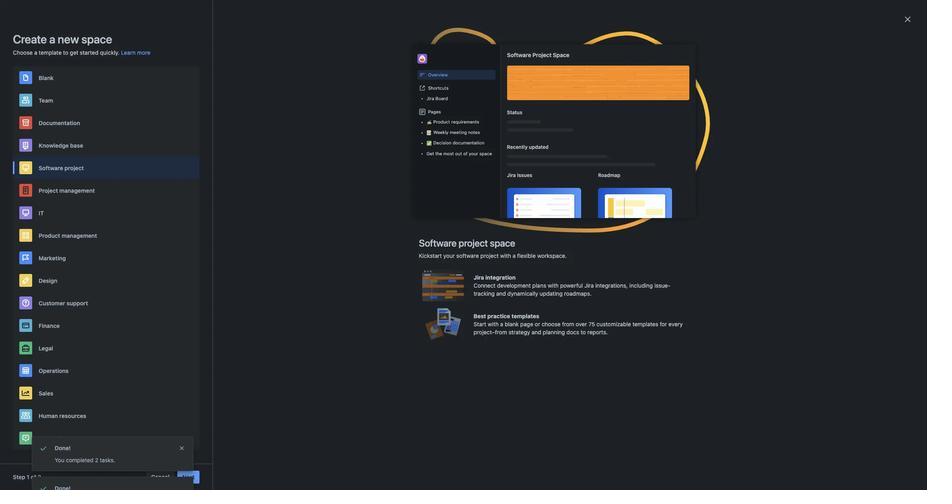 Task type: vqa. For each thing, say whether or not it's contained in the screenshot.
PRODUCT MANAGEMENT at top left
yes



Task type: locate. For each thing, give the bounding box(es) containing it.
1 horizontal spatial overview
[[428, 72, 448, 77]]

success image down step 1 of 2
[[39, 484, 48, 490]]

the left page,
[[388, 100, 398, 107]]

page inside added below the content of the page or post you are viewing; good for comments that apply to the content as a whole.
[[431, 173, 444, 180]]

0 horizontal spatial project
[[39, 187, 58, 194]]

page title icon image for panel element to highlight important information in your space overview.
[[544, 225, 550, 231]]

1 vertical spatial product
[[39, 232, 60, 239]]

1 horizontal spatial comments
[[371, 155, 398, 162]]

page left post.
[[400, 246, 413, 253]]

7 confluence from the top
[[601, 284, 631, 291]]

1 horizontal spatial viewing;
[[486, 173, 507, 180]]

8 getting from the top
[[554, 321, 573, 328]]

good left targeted on the top of page
[[324, 155, 337, 162]]

page for added to a highlighted section of the page or post you are editing or viewing; good for targeted comments on a specific word or phrase.
[[447, 146, 460, 153]]

product
[[434, 119, 450, 124], [39, 232, 60, 239]]

overview inside create a new space dialog
[[428, 72, 448, 77]]

getting for getting started in confluence link corresponding to page title icon for when in the editor to publish.
[[554, 128, 573, 134]]

overview up shortcuts
[[428, 72, 448, 77]]

1 vertical spatial are
[[476, 173, 484, 180]]

project for software project space kickstart your software project with a flexible workspace.
[[459, 237, 488, 249]]

project
[[533, 52, 552, 58], [39, 187, 58, 194]]

good inside added below the content of the page or post you are viewing; good for comments that apply to the content as a whole.
[[508, 173, 522, 180]]

as
[[395, 183, 401, 190]]

started for 3rd getting started in confluence link
[[575, 178, 593, 185]]

your inside software project space kickstart your software project with a flexible workspace.
[[444, 252, 455, 259]]

leave an inline comment when viewing a page or in the editor.
[[301, 200, 470, 207]]

your left software
[[444, 252, 455, 259]]

getting started in confluence link for page title icon for panel element to highlight important information in your space overview.
[[554, 224, 631, 231]]

2 vertical spatial software
[[419, 237, 457, 249]]

integrations,
[[596, 282, 628, 289]]

so
[[416, 100, 422, 107]]

with left flexible
[[501, 252, 511, 259]]

2 horizontal spatial software
[[507, 52, 532, 58]]

project up software
[[459, 237, 488, 249]]

1 vertical spatial overview
[[428, 72, 448, 77]]

connect
[[474, 282, 496, 289]]

getting started in confluence link for second page title icon from the bottom
[[554, 284, 631, 291]]

0 horizontal spatial good
[[324, 155, 337, 162]]

1 confluence from the top
[[601, 128, 631, 134]]

group
[[174, 35, 271, 108]]

getting started in confluence link for added to a highlighted section of the page or post you are editing or viewing; good for targeted comments on a specific word or phrase. page title icon
[[554, 151, 631, 157]]

1 horizontal spatial with
[[501, 252, 511, 259]]

4 getting from the top
[[554, 201, 573, 208]]

of inside added below the content of the page or post you are viewing; good for comments that apply to the content as a whole.
[[415, 173, 420, 180]]

added up targeted on the top of page
[[350, 146, 367, 153]]

1 vertical spatial project
[[459, 237, 488, 249]]

when up highlighted
[[367, 127, 381, 134]]

7 getting started in confluence link from the top
[[554, 284, 631, 291]]

added inside "added to a highlighted section of the page or post you are editing or viewing; good for targeted comments on a specific word or phrase."
[[350, 146, 367, 153]]

2 right 1
[[38, 474, 41, 481]]

1 getting started in confluence link from the top
[[554, 128, 631, 134]]

greg
[[192, 137, 204, 144]]

0 horizontal spatial content
[[373, 183, 393, 190]]

1 vertical spatial success image
[[39, 484, 48, 490]]

1 getting started in confluence from the top
[[554, 128, 631, 134]]

1 horizontal spatial software
[[419, 237, 457, 249]]

product inside button
[[39, 232, 60, 239]]

2 left tasks.
[[95, 457, 98, 464]]

0 vertical spatial added
[[350, 146, 367, 153]]

sales
[[39, 390, 53, 397]]

0 vertical spatial overview
[[192, 39, 216, 46]]

element
[[359, 219, 382, 226]]

1 horizontal spatial 2
[[95, 457, 98, 464]]

6 confluence from the top
[[601, 247, 631, 254]]

the
[[361, 100, 370, 107], [388, 100, 398, 107], [389, 127, 398, 134], [437, 146, 445, 153], [436, 151, 442, 156], [384, 173, 392, 180], [422, 173, 430, 180], [364, 183, 372, 190], [442, 200, 451, 207]]

greg robinson
[[192, 137, 230, 144]]

1 vertical spatial templates
[[633, 321, 659, 328]]

create a new space dialog
[[0, 0, 928, 490]]

your inside "at the top of the page, so teammates can see your progress at a glance."
[[478, 100, 491, 107]]

page inside "added to a highlighted section of the page or post you are editing or viewing; good for targeted comments on a specific word or phrase."
[[447, 146, 460, 153]]

product up the marketing
[[39, 232, 60, 239]]

1 vertical spatial viewing;
[[486, 173, 507, 180]]

in for 3rd getting started in confluence link
[[595, 178, 599, 185]]

or
[[461, 146, 466, 153], [520, 146, 526, 153], [447, 155, 453, 162], [446, 173, 451, 180], [429, 200, 434, 207], [415, 246, 420, 253], [535, 321, 541, 328]]

software inside software project space kickstart your software project with a flexible workspace.
[[419, 237, 457, 249]]

the left editor.
[[442, 200, 451, 207]]

getting started in confluence for leave an inline comment when viewing a page or in the editor. page title icon getting started in confluence link
[[554, 201, 631, 208]]

for down overview.
[[325, 246, 333, 253]]

5 page title icon image from the top
[[544, 248, 550, 254]]

started for for a shareable link to your page or post. page title icon's getting started in confluence link
[[575, 247, 593, 254]]

1 getting from the top
[[554, 128, 573, 134]]

6 getting from the top
[[554, 247, 573, 254]]

research button
[[13, 427, 200, 450]]

space up software project space kickstart your software project with a flexible workspace.
[[498, 219, 514, 226]]

0 horizontal spatial software
[[39, 164, 63, 171]]

started for getting started in confluence link related to 7th page title icon
[[575, 321, 593, 328]]

a left flexible
[[513, 252, 516, 259]]

product management
[[39, 232, 97, 239]]

2 success image from the top
[[39, 484, 48, 490]]

for left every
[[660, 321, 668, 328]]

added inside added below the content of the page or post you are viewing; good for comments that apply to the content as a whole.
[[349, 173, 366, 180]]

0 vertical spatial project
[[533, 52, 552, 58]]

post inside "added to a highlighted section of the page or post you are editing or viewing; good for targeted comments on a specific word or phrase."
[[468, 146, 479, 153]]

success image
[[39, 444, 48, 453], [39, 484, 48, 490]]

page title icon image for when in the editor to publish.
[[544, 128, 550, 135]]

0 horizontal spatial 2
[[38, 474, 41, 481]]

0 horizontal spatial overview
[[192, 39, 216, 46]]

jira issues
[[507, 172, 533, 178]]

flexible
[[518, 252, 536, 259]]

board
[[436, 96, 448, 101]]

getting started in confluence for added to a highlighted section of the page or post you are editing or viewing; good for targeted comments on a specific word or phrase. page title icon's getting started in confluence link
[[554, 151, 631, 157]]

1 vertical spatial post
[[453, 173, 464, 180]]

project inside "button"
[[65, 164, 84, 171]]

jira left board
[[427, 96, 435, 101]]

documentation button
[[13, 111, 200, 134]]

of inside "added to a highlighted section of the page or post you are editing or viewing; good for targeted comments on a specific word or phrase."
[[430, 146, 435, 153]]

new
[[58, 32, 79, 46]]

space
[[81, 32, 112, 46], [480, 151, 492, 156], [213, 152, 228, 159], [498, 219, 514, 226], [490, 237, 516, 249]]

2 getting started in confluence link from the top
[[554, 151, 631, 157]]

content up as
[[394, 173, 413, 180]]

page down "decision documentation"
[[447, 146, 460, 153]]

glance.
[[301, 109, 321, 116]]

1 vertical spatial management
[[62, 232, 97, 239]]

management for product management
[[62, 232, 97, 239]]

0 vertical spatial are
[[491, 146, 500, 153]]

create
[[13, 32, 47, 46]]

1 horizontal spatial at
[[518, 100, 523, 107]]

1 horizontal spatial templates
[[633, 321, 659, 328]]

you down documentation
[[481, 146, 490, 153]]

you down phrase.
[[465, 173, 475, 180]]

editor
[[400, 127, 416, 134]]

0 horizontal spatial are
[[476, 173, 484, 180]]

0 vertical spatial product
[[434, 119, 450, 124]]

started
[[80, 49, 98, 56], [575, 128, 593, 134], [575, 151, 593, 157], [575, 178, 593, 185], [575, 201, 593, 208], [575, 224, 593, 231], [575, 247, 593, 254], [575, 284, 593, 291], [575, 321, 593, 328]]

getting started in confluence link for for a shareable link to your page or post. page title icon
[[554, 247, 631, 254]]

5 getting started in confluence from the top
[[554, 224, 631, 231]]

space down greg robinson link
[[213, 152, 228, 159]]

1 vertical spatial and
[[532, 329, 542, 336]]

space up quickly. on the left top
[[81, 32, 112, 46]]

integration
[[486, 274, 516, 281]]

alert down tasks.
[[32, 477, 193, 490]]

0 vertical spatial comments
[[371, 155, 398, 162]]

page title icon image for leave an inline comment when viewing a page or in the editor.
[[544, 202, 550, 208]]

to right the element
[[383, 219, 389, 226]]

added for targeted
[[350, 146, 367, 153]]

:white_check_mark: image
[[427, 141, 432, 146], [427, 141, 432, 146]]

7 getting from the top
[[554, 284, 573, 291]]

8 getting started in confluence from the top
[[554, 321, 631, 328]]

a
[[49, 32, 55, 46], [34, 49, 37, 56], [525, 100, 528, 107], [375, 146, 378, 153], [407, 155, 410, 162], [402, 183, 405, 190], [409, 200, 412, 207], [335, 246, 338, 253], [513, 252, 516, 259], [501, 321, 504, 328]]

page
[[544, 84, 557, 91]]

your inside "panel element to highlight important information in your space overview."
[[484, 219, 496, 226]]

product up the weekly
[[434, 119, 450, 124]]

or down word
[[446, 173, 451, 180]]

jira up roadmaps.
[[585, 282, 594, 289]]

1 horizontal spatial product
[[434, 119, 450, 124]]

jira board
[[427, 96, 448, 101]]

page inside best practice templates start with a blank page or choose from over 75 customizable templates for every project–from strategy and planning docs to reports.
[[521, 321, 534, 328]]

teammates
[[424, 100, 455, 107]]

0
[[212, 97, 215, 103]]

due date
[[702, 84, 727, 91]]

viewing; inside added below the content of the page or post you are viewing; good for comments that apply to the content as a whole.
[[486, 173, 507, 180]]

documentation
[[453, 140, 485, 145]]

when left 'viewing'
[[370, 200, 385, 207]]

tasks
[[192, 97, 206, 104]]

alert
[[32, 437, 193, 471], [32, 477, 193, 490]]

1 vertical spatial you
[[465, 173, 475, 180]]

getting started in confluence link
[[554, 128, 631, 134], [554, 151, 631, 157], [554, 178, 631, 185], [554, 201, 631, 208], [554, 224, 631, 231], [554, 247, 631, 254], [554, 284, 631, 291], [554, 321, 631, 328]]

getting for getting started in confluence link related to page title icon for panel element to highlight important information in your space overview.
[[554, 224, 573, 231]]

or left choose
[[535, 321, 541, 328]]

for
[[339, 155, 346, 162], [523, 173, 530, 180], [325, 246, 333, 253], [660, 321, 668, 328]]

you
[[481, 146, 490, 153], [465, 173, 475, 180]]

0 vertical spatial good
[[324, 155, 337, 162]]

your up software project space kickstart your software project with a flexible workspace.
[[484, 219, 496, 226]]

to down over
[[581, 329, 586, 336]]

in for getting started in confluence link corresponding to page title icon for when in the editor to publish.
[[595, 128, 599, 134]]

page down word
[[431, 173, 444, 180]]

post down phrase.
[[453, 173, 464, 180]]

5 confluence from the top
[[601, 224, 631, 231]]

good inside "added to a highlighted section of the page or post you are editing or viewing; good for targeted comments on a specific word or phrase."
[[324, 155, 337, 162]]

for inside "added to a highlighted section of the page or post you are editing or viewing; good for targeted comments on a specific word or phrase."
[[339, 155, 346, 162]]

3 getting from the top
[[554, 178, 573, 185]]

jira integration connect development plans with powerful jira integrations, including issue- tracking and dynamically updating roadmaps.
[[474, 274, 671, 297]]

an
[[319, 200, 325, 207]]

page up strategy
[[521, 321, 534, 328]]

6 getting started in confluence from the top
[[554, 247, 631, 254]]

comments inside "added to a highlighted section of the page or post you are editing or viewing; good for targeted comments on a specific word or phrase."
[[371, 155, 398, 162]]

that
[[330, 183, 340, 190]]

0 vertical spatial project
[[65, 164, 84, 171]]

3 getting started in confluence from the top
[[554, 178, 631, 185]]

post.
[[422, 246, 436, 253]]

software project button
[[13, 157, 200, 179]]

page,
[[399, 100, 414, 107]]

including
[[630, 282, 653, 289]]

at
[[354, 100, 359, 107], [518, 100, 523, 107]]

overview up starred at the top left of page
[[192, 39, 216, 46]]

of up whole. at the top of page
[[415, 173, 420, 180]]

a inside best practice templates start with a blank page or choose from over 75 customizable templates for every project–from strategy and planning docs to reports.
[[501, 321, 504, 328]]

8 confluence from the top
[[601, 321, 631, 328]]

in
[[383, 127, 388, 134], [595, 128, 599, 134], [595, 151, 599, 157], [595, 178, 599, 185], [436, 200, 441, 207], [595, 201, 599, 208], [478, 219, 483, 226], [595, 224, 599, 231], [595, 247, 599, 254], [595, 284, 599, 291], [595, 321, 599, 328]]

0 vertical spatial and
[[497, 290, 506, 297]]

and right strategy
[[532, 329, 542, 336]]

content down below
[[373, 183, 393, 190]]

page for best practice templates start with a blank page or choose from over 75 customizable templates for every project–from strategy and planning docs to reports.
[[521, 321, 534, 328]]

2 vertical spatial project
[[481, 252, 499, 259]]

3 getting started in confluence link from the top
[[554, 178, 631, 185]]

started inside create a new space choose a template to get started quickly. learn more
[[80, 49, 98, 56]]

management down it button
[[62, 232, 97, 239]]

to right link
[[379, 246, 385, 253]]

2 getting started in confluence from the top
[[554, 151, 631, 157]]

jira
[[427, 96, 435, 101], [507, 172, 516, 178], [474, 274, 484, 281], [585, 282, 594, 289]]

0 horizontal spatial with
[[488, 321, 499, 328]]

0 horizontal spatial and
[[497, 290, 506, 297]]

to left get
[[63, 49, 68, 56]]

over
[[576, 321, 587, 328]]

page down whole. at the top of page
[[414, 200, 427, 207]]

1 vertical spatial alert
[[32, 477, 193, 490]]

project left space
[[533, 52, 552, 58]]

confluence
[[601, 128, 631, 134], [601, 151, 631, 157], [601, 178, 631, 185], [601, 201, 631, 208], [601, 224, 631, 231], [601, 247, 631, 254], [601, 284, 631, 291], [601, 321, 631, 328]]

templates up blank
[[512, 313, 540, 320]]

added up apply
[[349, 173, 366, 180]]

1 vertical spatial added
[[349, 173, 366, 180]]

comments up leave
[[301, 183, 328, 190]]

viewing;
[[301, 155, 322, 162], [486, 173, 507, 180]]

4 getting started in confluence from the top
[[554, 201, 631, 208]]

0 vertical spatial with
[[501, 252, 511, 259]]

getting started in confluence for second page title icon from the bottom's getting started in confluence link
[[554, 284, 631, 291]]

and down development
[[497, 290, 506, 297]]

2 horizontal spatial with
[[548, 282, 559, 289]]

:pencil: image
[[427, 130, 432, 135], [427, 130, 432, 135]]

4 page title icon image from the top
[[544, 225, 550, 231]]

comments inside added below the content of the page or post you are viewing; good for comments that apply to the content as a whole.
[[301, 183, 328, 190]]

to up targeted on the top of page
[[368, 146, 374, 153]]

0 horizontal spatial viewing;
[[301, 155, 322, 162]]

for down recently updated
[[523, 173, 530, 180]]

of right top
[[382, 100, 387, 107]]

a left the shareable
[[335, 246, 338, 253]]

1 page title icon image from the top
[[544, 128, 550, 135]]

0 vertical spatial alert
[[32, 437, 193, 471]]

project management
[[39, 187, 95, 194]]

getting for 3rd getting started in confluence link
[[554, 178, 573, 185]]

0 horizontal spatial post
[[453, 173, 464, 180]]

5 getting started in confluence link from the top
[[554, 224, 631, 231]]

to inside "panel element to highlight important information in your space overview."
[[383, 219, 389, 226]]

0 vertical spatial software
[[507, 52, 532, 58]]

tracking
[[474, 290, 495, 297]]

getting started in confluence link for 7th page title icon
[[554, 321, 631, 328]]

3 confluence from the top
[[601, 178, 631, 185]]

1 vertical spatial software
[[39, 164, 63, 171]]

jira for jira board
[[427, 96, 435, 101]]

next button
[[178, 471, 200, 484]]

are inside "added to a highlighted section of the page or post you are editing or viewing; good for targeted comments on a specific word or phrase."
[[491, 146, 500, 153]]

getting started in confluence link for leave an inline comment when viewing a page or in the editor. page title icon
[[554, 201, 631, 208]]

0 horizontal spatial at
[[354, 100, 359, 107]]

0 vertical spatial management
[[59, 187, 95, 194]]

a right progress
[[525, 100, 528, 107]]

added below the content of the page or post you are viewing; good for comments that apply to the content as a whole.
[[301, 173, 532, 190]]

a down practice
[[501, 321, 504, 328]]

jira left issues
[[507, 172, 516, 178]]

1 alert from the top
[[32, 437, 193, 471]]

a right as
[[402, 183, 405, 190]]

1 horizontal spatial post
[[468, 146, 479, 153]]

more
[[137, 49, 151, 56]]

0 vertical spatial success image
[[39, 444, 48, 453]]

management for project management
[[59, 187, 95, 194]]

project management button
[[13, 179, 200, 202]]

0 vertical spatial when
[[367, 127, 381, 134]]

2 page title icon image from the top
[[544, 151, 550, 158]]

7 getting started in confluence from the top
[[554, 284, 631, 291]]

0 vertical spatial viewing;
[[301, 155, 322, 162]]

project right software
[[481, 252, 499, 259]]

design button
[[13, 269, 200, 292]]

4 getting started in confluence link from the top
[[554, 201, 631, 208]]

project down base
[[65, 164, 84, 171]]

post down documentation
[[468, 146, 479, 153]]

apps button
[[196, 5, 220, 18]]

and inside best practice templates start with a blank page or choose from over 75 customizable templates for every project–from strategy and planning docs to reports.
[[532, 329, 542, 336]]

design
[[39, 277, 57, 284]]

good down editing
[[508, 173, 522, 180]]

information
[[444, 219, 476, 226]]

0 horizontal spatial you
[[465, 173, 475, 180]]

0 vertical spatial you
[[481, 146, 490, 153]]

of up word
[[430, 146, 435, 153]]

tasks.
[[100, 457, 115, 464]]

1 horizontal spatial you
[[481, 146, 490, 153]]

0 horizontal spatial product
[[39, 232, 60, 239]]

are down get the most out of your space
[[476, 173, 484, 180]]

the down 'decision'
[[437, 146, 445, 153]]

2 getting from the top
[[554, 151, 573, 157]]

and
[[497, 290, 506, 297], [532, 329, 542, 336]]

product for product requirements
[[434, 119, 450, 124]]

support
[[67, 300, 88, 307]]

1 vertical spatial comments
[[301, 183, 328, 190]]

5 getting from the top
[[554, 224, 573, 231]]

1 horizontal spatial good
[[508, 173, 522, 180]]

0 vertical spatial content
[[394, 173, 413, 180]]

project–from
[[474, 329, 508, 336]]

confluence for second page title icon from the bottom's getting started in confluence link
[[601, 284, 631, 291]]

team
[[39, 97, 53, 104]]

project inside button
[[39, 187, 58, 194]]

1 vertical spatial 2
[[38, 474, 41, 481]]

learn
[[121, 49, 136, 56]]

blank button
[[13, 66, 200, 89]]

1 vertical spatial project
[[39, 187, 58, 194]]

the inside "added to a highlighted section of the page or post you are editing or viewing; good for targeted comments on a specific word or phrase."
[[437, 146, 445, 153]]

leave
[[301, 200, 317, 207]]

4 confluence from the top
[[601, 201, 631, 208]]

page title icon image for added to a highlighted section of the page or post you are editing or viewing; good for targeted comments on a specific word or phrase.
[[544, 151, 550, 158]]

to right apply
[[357, 183, 362, 190]]

sales button
[[13, 382, 200, 405]]

templates
[[512, 313, 540, 320], [633, 321, 659, 328]]

alert down human resources button
[[32, 437, 193, 471]]

comments down highlighted
[[371, 155, 398, 162]]

1 vertical spatial good
[[508, 173, 522, 180]]

with up updating
[[548, 282, 559, 289]]

getting for leave an inline comment when viewing a page or in the editor. page title icon getting started in confluence link
[[554, 201, 573, 208]]

1 horizontal spatial are
[[491, 146, 500, 153]]

page title icon image
[[544, 128, 550, 135], [544, 151, 550, 158], [544, 202, 550, 208], [544, 225, 550, 231], [544, 248, 550, 254], [544, 285, 550, 291], [544, 322, 550, 328]]

1 horizontal spatial content
[[394, 173, 413, 180]]

1 vertical spatial content
[[373, 183, 393, 190]]

1 vertical spatial with
[[548, 282, 559, 289]]

confluence for getting started in confluence link corresponding to page title icon for when in the editor to publish.
[[601, 128, 631, 134]]

management
[[59, 187, 95, 194], [62, 232, 97, 239]]

at up status
[[518, 100, 523, 107]]

jira up connect
[[474, 274, 484, 281]]

1 horizontal spatial and
[[532, 329, 542, 336]]

customer
[[39, 300, 65, 307]]

or left post.
[[415, 246, 420, 253]]

for left targeted on the top of page
[[339, 155, 346, 162]]

management down 'software project'
[[59, 187, 95, 194]]

getting started in confluence for 3rd getting started in confluence link
[[554, 178, 631, 185]]

8 getting started in confluence link from the top
[[554, 321, 631, 328]]

overview.
[[301, 229, 327, 235]]

2 confluence from the top
[[601, 151, 631, 157]]

0 vertical spatial post
[[468, 146, 479, 153]]

highlighted
[[380, 146, 408, 153]]

:writing_hand::skin tone 4: image
[[427, 120, 432, 125], [427, 120, 432, 125]]

3 page title icon image from the top
[[544, 202, 550, 208]]

your right the see
[[478, 100, 491, 107]]

0 vertical spatial 2
[[95, 457, 98, 464]]

project up it
[[39, 187, 58, 194]]

group containing overview
[[174, 35, 271, 108]]

with up project–from
[[488, 321, 499, 328]]

post inside added below the content of the page or post you are viewing; good for comments that apply to the content as a whole.
[[453, 173, 464, 180]]

roadmaps.
[[565, 290, 592, 297]]

are left editing
[[491, 146, 500, 153]]

2 vertical spatial with
[[488, 321, 499, 328]]

templates left every
[[633, 321, 659, 328]]

space inside software project space kickstart your software project with a flexible workspace.
[[490, 237, 516, 249]]

notes
[[469, 130, 480, 135]]

0 horizontal spatial templates
[[512, 313, 540, 320]]

project for software project
[[65, 164, 84, 171]]

or inside best practice templates start with a blank page or choose from over 75 customizable templates for every project–from strategy and planning docs to reports.
[[535, 321, 541, 328]]

drafts
[[192, 83, 208, 89]]

at left top
[[354, 100, 359, 107]]

a inside software project space kickstart your software project with a flexible workspace.
[[513, 252, 516, 259]]

6 getting started in confluence link from the top
[[554, 247, 631, 254]]

the right get
[[436, 151, 442, 156]]

0 horizontal spatial comments
[[301, 183, 328, 190]]



Task type: describe. For each thing, give the bounding box(es) containing it.
added to a highlighted section of the page or post you are editing or viewing; good for targeted comments on a specific word or phrase.
[[301, 146, 527, 162]]

getting started in confluence for getting started in confluence link related to page title icon for panel element to highlight important information in your space overview.
[[554, 224, 631, 231]]

customer support button
[[13, 292, 200, 314]]

my first space link
[[174, 148, 271, 163]]

dismiss image
[[179, 445, 185, 452]]

added for to
[[349, 173, 366, 180]]

started for added to a highlighted section of the page or post you are editing or viewing; good for targeted comments on a specific word or phrase. page title icon's getting started in confluence link
[[575, 151, 593, 157]]

operations
[[39, 367, 69, 374]]

or right editing
[[520, 146, 526, 153]]

strategy
[[509, 329, 531, 336]]

the right below
[[384, 173, 392, 180]]

with inside jira integration connect development plans with powerful jira integrations, including issue- tracking and dynamically updating roadmaps.
[[548, 282, 559, 289]]

drafts link
[[174, 79, 271, 93]]

the left editor
[[389, 127, 398, 134]]

75
[[589, 321, 595, 328]]

in for getting started in confluence link related to 7th page title icon
[[595, 321, 599, 328]]

0 vertical spatial templates
[[512, 313, 540, 320]]

or up important
[[429, 200, 434, 207]]

start
[[474, 321, 487, 328]]

you inside "added to a highlighted section of the page or post you are editing or viewing; good for targeted comments on a specific word or phrase."
[[481, 146, 490, 153]]

publish.
[[424, 127, 446, 134]]

for inside added below the content of the page or post you are viewing; good for comments that apply to the content as a whole.
[[523, 173, 530, 180]]

at the top of the page, so teammates can see your progress at a glance.
[[301, 100, 529, 116]]

are inside added below the content of the page or post you are viewing; good for comments that apply to the content as a whole.
[[476, 173, 484, 180]]

see
[[467, 100, 477, 107]]

confluence for leave an inline comment when viewing a page or in the editor. page title icon getting started in confluence link
[[601, 201, 631, 208]]

for a shareable link to your page or post.
[[324, 246, 436, 253]]

getting for added to a highlighted section of the page or post you are editing or viewing; good for targeted comments on a specific word or phrase. page title icon's getting started in confluence link
[[554, 151, 573, 157]]

to inside best practice templates start with a blank page or choose from over 75 customizable templates for every project–from strategy and planning docs to reports.
[[581, 329, 586, 336]]

global element
[[5, 0, 773, 22]]

a right "choose"
[[34, 49, 37, 56]]

of right 1
[[31, 474, 36, 481]]

starred
[[192, 68, 211, 75]]

confluence for getting started in confluence link related to page title icon for panel element to highlight important information in your space overview.
[[601, 224, 631, 231]]

for inside best practice templates start with a blank page or choose from over 75 customizable templates for every project–from strategy and planning docs to reports.
[[660, 321, 668, 328]]

weekly
[[434, 130, 449, 135]]

a up template
[[49, 32, 55, 46]]

your down documentation
[[469, 151, 479, 156]]

progress
[[492, 100, 517, 107]]

or inside added below the content of the page or post you are viewing; good for comments that apply to the content as a whole.
[[446, 173, 451, 180]]

requirements
[[452, 119, 479, 124]]

in for getting started in confluence link related to page title icon for panel element to highlight important information in your space overview.
[[595, 224, 599, 231]]

your right link
[[386, 246, 398, 253]]

shortcuts
[[428, 85, 449, 91]]

a right the on
[[407, 155, 410, 162]]

word
[[433, 155, 446, 162]]

step
[[13, 474, 25, 481]]

cancel
[[151, 474, 170, 481]]

research
[[39, 435, 64, 442]]

of inside "at the top of the page, so teammates can see your progress at a glance."
[[382, 100, 387, 107]]

link
[[368, 246, 378, 253]]

marketing button
[[13, 247, 200, 269]]

7 page title icon image from the top
[[544, 322, 550, 328]]

a inside "at the top of the page, so teammates can see your progress at a glance."
[[525, 100, 528, 107]]

of right out on the top left of page
[[464, 151, 468, 156]]

to inside create a new space choose a template to get started quickly. learn more
[[63, 49, 68, 56]]

with inside best practice templates start with a blank page or choose from over 75 customizable templates for every project–from strategy and planning docs to reports.
[[488, 321, 499, 328]]

space inside "panel element to highlight important information in your space overview."
[[498, 219, 514, 226]]

due
[[702, 84, 713, 91]]

jira for jira issues
[[507, 172, 516, 178]]

recently updated
[[507, 144, 549, 150]]

phrase.
[[454, 155, 473, 162]]

date
[[714, 84, 727, 91]]

knowledge base
[[39, 142, 83, 149]]

6 page title icon image from the top
[[544, 285, 550, 291]]

in for added to a highlighted section of the page or post you are editing or viewing; good for targeted comments on a specific word or phrase. page title icon's getting started in confluence link
[[595, 151, 599, 157]]

whole.
[[407, 183, 423, 190]]

1 at from the left
[[354, 100, 359, 107]]

space down documentation
[[480, 151, 492, 156]]

workspace.
[[538, 252, 567, 259]]

knowledge
[[39, 142, 69, 149]]

a right 'viewing'
[[409, 200, 412, 207]]

legal
[[39, 345, 53, 352]]

getting started in confluence for getting started in confluence link related to 7th page title icon
[[554, 321, 631, 328]]

or down "decision documentation"
[[461, 146, 466, 153]]

in inside "panel element to highlight important information in your space overview."
[[478, 219, 483, 226]]

confluence for 3rd getting started in confluence link
[[601, 178, 631, 185]]

section
[[410, 146, 429, 153]]

viewing
[[386, 200, 408, 207]]

best
[[474, 313, 486, 320]]

customizable
[[597, 321, 632, 328]]

getting for getting started in confluence link related to 7th page title icon
[[554, 321, 573, 328]]

close image
[[904, 14, 913, 24]]

getting started in confluence for getting started in confluence link corresponding to page title icon for when in the editor to publish.
[[554, 128, 631, 134]]

get
[[70, 49, 78, 56]]

meeting
[[450, 130, 467, 135]]

every
[[669, 321, 683, 328]]

out
[[455, 151, 462, 156]]

2 alert from the top
[[32, 477, 193, 490]]

software inside "button"
[[39, 164, 63, 171]]

space inside "link"
[[213, 152, 228, 159]]

quickly.
[[100, 49, 120, 56]]

page title icon image for for a shareable link to your page or post.
[[544, 248, 550, 254]]

most
[[444, 151, 454, 156]]

planning
[[543, 329, 565, 336]]

2 inside create a new space dialog
[[38, 474, 41, 481]]

viewing; inside "added to a highlighted section of the page or post you are editing or viewing; good for targeted comments on a specific word or phrase."
[[301, 155, 322, 162]]

it
[[39, 210, 44, 216]]

product for product management
[[39, 232, 60, 239]]

weekly meeting notes
[[434, 130, 480, 135]]

operations button
[[13, 359, 200, 382]]

software for space
[[507, 52, 532, 58]]

top
[[371, 100, 380, 107]]

to inside added below the content of the page or post you are viewing; good for comments that apply to the content as a whole.
[[357, 183, 362, 190]]

resources
[[59, 412, 86, 419]]

started for getting started in confluence link related to page title icon for panel element to highlight important information in your space overview.
[[575, 224, 593, 231]]

jira for jira integration connect development plans with powerful jira integrations, including issue- tracking and dynamically updating roadmaps.
[[474, 274, 484, 281]]

create a new space choose a template to get started quickly. learn more
[[13, 32, 151, 56]]

the down below
[[364, 183, 372, 190]]

in for for a shareable link to your page or post. page title icon's getting started in confluence link
[[595, 247, 599, 254]]

get
[[427, 151, 434, 156]]

apply
[[341, 183, 356, 190]]

confluence for added to a highlighted section of the page or post you are editing or viewing; good for targeted comments on a specific word or phrase. page title icon's getting started in confluence link
[[601, 151, 631, 157]]

a inside added below the content of the page or post you are viewing; good for comments that apply to the content as a whole.
[[402, 183, 405, 190]]

kickstart
[[419, 252, 442, 259]]

targeted
[[347, 155, 369, 162]]

highlight
[[390, 219, 414, 226]]

getting for second page title icon from the bottom's getting started in confluence link
[[554, 284, 573, 291]]

specific
[[412, 155, 432, 162]]

a left highlighted
[[375, 146, 378, 153]]

Search field
[[775, 5, 855, 18]]

you
[[55, 457, 64, 464]]

plans
[[533, 282, 547, 289]]

ascending sorting icon page image
[[559, 84, 565, 90]]

getting started in confluence for for a shareable link to your page or post. page title icon's getting started in confluence link
[[554, 247, 631, 254]]

apps banner
[[0, 0, 928, 23]]

alert containing done!
[[32, 437, 193, 471]]

1 vertical spatial when
[[370, 200, 385, 207]]

space
[[553, 52, 570, 58]]

overview link
[[174, 35, 271, 50]]

1 horizontal spatial project
[[533, 52, 552, 58]]

get the most out of your space
[[427, 151, 492, 156]]

page for leave an inline comment when viewing a page or in the editor.
[[414, 200, 427, 207]]

in for leave an inline comment when viewing a page or in the editor. page title icon getting started in confluence link
[[595, 201, 599, 208]]

apps
[[199, 7, 212, 14]]

product management button
[[13, 224, 200, 247]]

decision
[[434, 140, 452, 145]]

started for leave an inline comment when viewing a page or in the editor. page title icon getting started in confluence link
[[575, 201, 593, 208]]

can
[[456, 100, 466, 107]]

started for getting started in confluence link corresponding to page title icon for when in the editor to publish.
[[575, 128, 593, 134]]

legal button
[[13, 337, 200, 359]]

software for space
[[419, 237, 457, 249]]

1 success image from the top
[[39, 444, 48, 453]]

reports.
[[588, 329, 608, 336]]

cancel button
[[146, 471, 174, 484]]

started for second page title icon from the bottom's getting started in confluence link
[[575, 284, 593, 291]]

human resources
[[39, 412, 86, 419]]

2 at from the left
[[518, 100, 523, 107]]

and inside jira integration connect development plans with powerful jira integrations, including issue- tracking and dynamically updating roadmaps.
[[497, 290, 506, 297]]

you inside added below the content of the page or post you are viewing; good for comments that apply to the content as a whole.
[[465, 173, 475, 180]]

important
[[416, 219, 443, 226]]

confluence for for a shareable link to your page or post. page title icon's getting started in confluence link
[[601, 247, 631, 254]]

overview inside 'link'
[[192, 39, 216, 46]]

software project space
[[507, 52, 570, 58]]

or left out on the top left of page
[[447, 155, 453, 162]]

confluence for getting started in confluence link related to 7th page title icon
[[601, 321, 631, 328]]

it button
[[13, 202, 200, 224]]

on
[[399, 155, 406, 162]]

with inside software project space kickstart your software project with a flexible workspace.
[[501, 252, 511, 259]]

getting for for a shareable link to your page or post. page title icon's getting started in confluence link
[[554, 247, 573, 254]]

to inside "added to a highlighted section of the page or post you are editing or viewing; good for targeted comments on a specific word or phrase."
[[368, 146, 374, 153]]

template
[[39, 49, 62, 56]]

to right editor
[[417, 127, 423, 134]]

in for second page title icon from the bottom's getting started in confluence link
[[595, 284, 599, 291]]

the left top
[[361, 100, 370, 107]]

space inside create a new space choose a template to get started quickly. learn more
[[81, 32, 112, 46]]

marketing
[[39, 255, 66, 261]]

the inside create a new space dialog
[[436, 151, 442, 156]]

finance button
[[13, 314, 200, 337]]

knowledge base button
[[13, 134, 200, 157]]

getting started in confluence link for page title icon for when in the editor to publish.
[[554, 128, 631, 134]]

the up whole. at the top of page
[[422, 173, 430, 180]]



